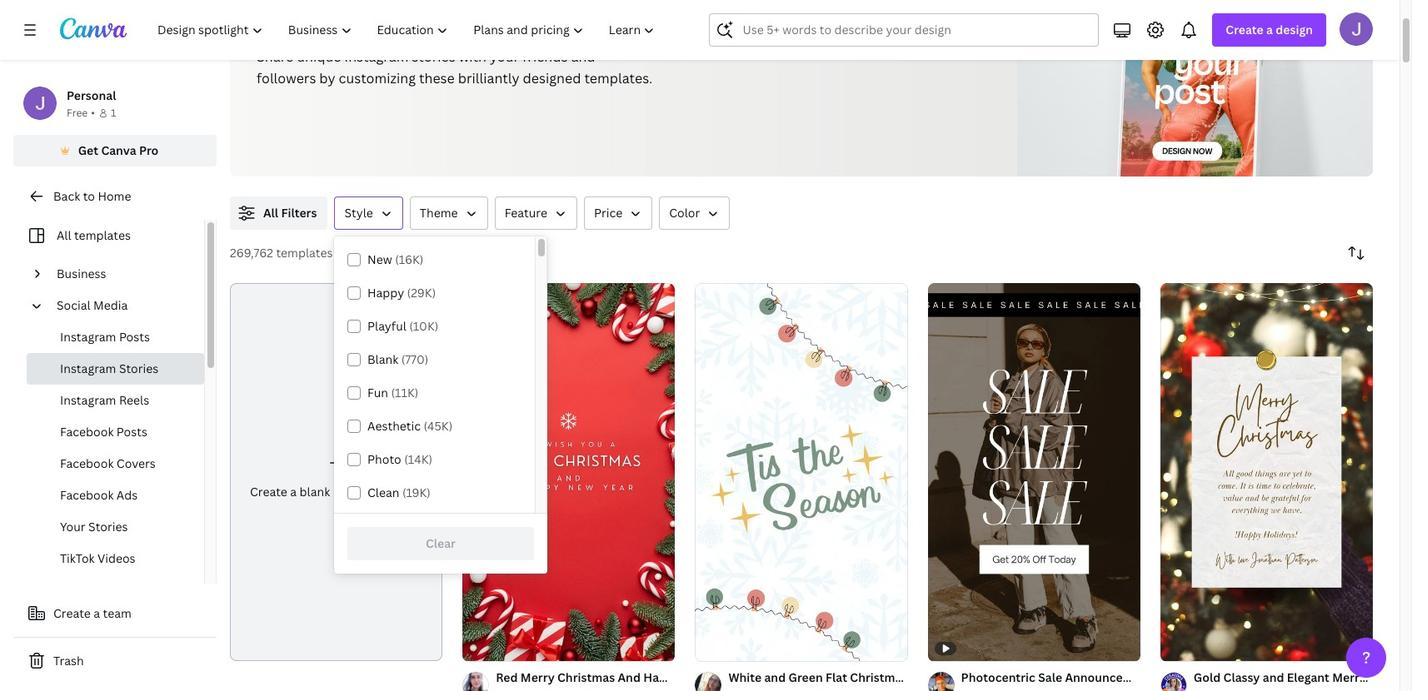 Task type: vqa. For each thing, say whether or not it's contained in the screenshot.
these
yes



Task type: describe. For each thing, give the bounding box(es) containing it.
(16k)
[[395, 252, 423, 267]]

facebook covers
[[60, 456, 156, 472]]

create a team
[[53, 606, 132, 622]]

(10k)
[[409, 318, 438, 334]]

create for create a design
[[1226, 22, 1264, 37]]

blank (770)
[[367, 352, 429, 367]]

2 instagram story templates image from the left
[[1120, 0, 1261, 198]]

instagram posts link
[[27, 322, 204, 353]]

(29k)
[[407, 285, 436, 301]]

0 vertical spatial new
[[367, 252, 392, 267]]

Search search field
[[743, 14, 1088, 46]]

back to home
[[53, 188, 131, 204]]

share unique instagram stories with your friends and followers by customizing these brilliantly designed templates.
[[257, 47, 652, 87]]

aesthetic (45k)
[[367, 418, 453, 434]]

trash
[[53, 653, 84, 669]]

feature
[[505, 205, 547, 221]]

trash link
[[13, 645, 217, 678]]

create a blank instagram story element
[[230, 283, 443, 661]]

(14k)
[[404, 452, 432, 467]]

gold classy and elegant merry christm
[[1194, 670, 1412, 685]]

white
[[728, 670, 762, 685]]

story inside white and green flat christmas story 'link'
[[910, 670, 941, 685]]

designed
[[523, 69, 581, 87]]

269,762
[[230, 245, 273, 261]]

back
[[53, 188, 80, 204]]

clear button
[[347, 527, 534, 561]]

jacob simon image
[[1340, 12, 1373, 46]]

1 vertical spatial happy
[[643, 670, 681, 685]]

clean (19k)
[[367, 485, 431, 501]]

facebook for facebook covers
[[60, 456, 114, 472]]

stories
[[412, 47, 456, 66]]

friends
[[522, 47, 568, 66]]

covers
[[116, 456, 156, 472]]

green
[[789, 670, 823, 685]]

price button
[[584, 197, 653, 230]]

your stories link
[[27, 512, 204, 543]]

red merry christmas and happy new year instagram story image
[[463, 283, 675, 661]]

story inside the red merry christmas and happy new year instagram story link
[[799, 670, 830, 685]]

stories for instagram stories
[[119, 361, 159, 377]]

christmas inside 'link'
[[850, 670, 908, 685]]

instagram reels link
[[27, 385, 204, 417]]

by
[[319, 69, 335, 87]]

facebook for facebook ads
[[60, 487, 114, 503]]

tiktok videos
[[60, 551, 135, 567]]

all filters button
[[230, 197, 328, 230]]

share
[[257, 47, 293, 66]]

personal
[[67, 87, 116, 103]]

a for team
[[94, 606, 100, 622]]

1
[[111, 106, 116, 120]]

social media
[[57, 297, 128, 313]]

a for blank
[[290, 484, 297, 500]]

posts for instagram posts
[[119, 329, 150, 345]]

media
[[93, 297, 128, 313]]

create a design
[[1226, 22, 1313, 37]]

feature button
[[495, 197, 577, 230]]

style
[[344, 205, 373, 221]]

2 horizontal spatial and
[[1263, 670, 1284, 685]]

white and green flat christmas story image
[[695, 283, 908, 661]]

create a blank instagram story
[[250, 484, 423, 500]]

all templates link
[[23, 220, 194, 252]]

get canva pro button
[[13, 135, 217, 167]]

social
[[57, 297, 91, 313]]

photo (14k)
[[367, 452, 432, 467]]

create for create a team
[[53, 606, 91, 622]]

facebook ads link
[[27, 480, 204, 512]]

story inside create a blank instagram story element
[[392, 484, 423, 500]]

new (16k)
[[367, 252, 423, 267]]

facebook ads
[[60, 487, 138, 503]]

facebook covers link
[[27, 448, 204, 480]]

instagram stories
[[60, 361, 159, 377]]

all for all filters
[[263, 205, 278, 221]]

happy (29k)
[[367, 285, 436, 301]]

fun
[[367, 385, 388, 401]]

pro
[[139, 142, 159, 158]]

create for create a blank instagram story
[[250, 484, 287, 500]]

posts for facebook posts
[[116, 424, 147, 440]]

instagram reels
[[60, 392, 149, 408]]

(19k)
[[402, 485, 431, 501]]

to
[[83, 188, 95, 204]]

blank
[[300, 484, 330, 500]]

followers
[[257, 69, 316, 87]]

clear
[[426, 536, 456, 552]]

year
[[711, 670, 736, 685]]

reels
[[119, 392, 149, 408]]

white and green flat christmas story link
[[728, 669, 941, 687]]



Task type: locate. For each thing, give the bounding box(es) containing it.
facebook up your stories
[[60, 487, 114, 503]]

facebook inside facebook ads link
[[60, 487, 114, 503]]

color
[[669, 205, 700, 221]]

templates.
[[584, 69, 652, 87]]

facebook down instagram reels
[[60, 424, 114, 440]]

customizing
[[339, 69, 416, 87]]

0 horizontal spatial create
[[53, 606, 91, 622]]

0 vertical spatial templates
[[74, 227, 131, 243]]

0 vertical spatial all
[[263, 205, 278, 221]]

facebook up facebook ads
[[60, 456, 114, 472]]

christm
[[1369, 670, 1412, 685]]

facebook for facebook posts
[[60, 424, 114, 440]]

1 vertical spatial all
[[57, 227, 71, 243]]

posts inside facebook posts link
[[116, 424, 147, 440]]

and
[[618, 670, 641, 685]]

1 instagram story templates image from the left
[[1018, 0, 1373, 177]]

a inside dropdown button
[[1266, 22, 1273, 37]]

None search field
[[709, 13, 1099, 47]]

0 horizontal spatial merry
[[521, 670, 555, 685]]

all templates
[[57, 227, 131, 243]]

1 horizontal spatial and
[[764, 670, 786, 685]]

stories
[[119, 361, 159, 377], [88, 519, 128, 535]]

new left (16k) on the top
[[367, 252, 392, 267]]

a left design
[[1266, 22, 1273, 37]]

templates down filters
[[276, 245, 333, 261]]

color button
[[659, 197, 730, 230]]

red merry christmas and happy new year instagram story
[[496, 670, 830, 685]]

facebook inside facebook posts link
[[60, 424, 114, 440]]

a left blank
[[290, 484, 297, 500]]

0 horizontal spatial all
[[57, 227, 71, 243]]

theme
[[420, 205, 458, 221]]

create left the team on the left bottom of page
[[53, 606, 91, 622]]

aesthetic
[[367, 418, 421, 434]]

0 vertical spatial happy
[[367, 285, 404, 301]]

1 horizontal spatial story
[[799, 670, 830, 685]]

photo
[[367, 452, 401, 467]]

1 vertical spatial create
[[250, 484, 287, 500]]

business
[[57, 266, 106, 282]]

gold
[[1194, 670, 1221, 685]]

posts down social media link on the top left of page
[[119, 329, 150, 345]]

christmas left and
[[557, 670, 615, 685]]

(11k)
[[391, 385, 418, 401]]

happy
[[367, 285, 404, 301], [643, 670, 681, 685]]

back to home link
[[13, 180, 217, 213]]

1 vertical spatial posts
[[116, 424, 147, 440]]

your
[[60, 519, 86, 535]]

merry right the elegant
[[1332, 670, 1366, 685]]

templates for all templates
[[74, 227, 131, 243]]

ads
[[116, 487, 138, 503]]

create left design
[[1226, 22, 1264, 37]]

1 horizontal spatial templates
[[276, 245, 333, 261]]

new left year at right bottom
[[683, 670, 708, 685]]

merry right red
[[521, 670, 555, 685]]

1 horizontal spatial christmas
[[850, 670, 908, 685]]

a left the team on the left bottom of page
[[94, 606, 100, 622]]

and right classy
[[1263, 670, 1284, 685]]

and right white
[[764, 670, 786, 685]]

and up designed
[[571, 47, 595, 66]]

1 horizontal spatial merry
[[1332, 670, 1366, 685]]

2 horizontal spatial create
[[1226, 22, 1264, 37]]

Sort by button
[[1340, 237, 1373, 270]]

0 horizontal spatial templates
[[74, 227, 131, 243]]

all inside button
[[263, 205, 278, 221]]

and inside the share unique instagram stories with your friends and followers by customizing these brilliantly designed templates.
[[571, 47, 595, 66]]

2 horizontal spatial a
[[1266, 22, 1273, 37]]

create a blank instagram story link
[[230, 283, 443, 661]]

team
[[103, 606, 132, 622]]

top level navigation element
[[147, 13, 669, 47]]

1 vertical spatial a
[[290, 484, 297, 500]]

2 merry from the left
[[1332, 670, 1366, 685]]

2 vertical spatial create
[[53, 606, 91, 622]]

blank
[[367, 352, 398, 367]]

filters
[[281, 205, 317, 221]]

elegant
[[1287, 670, 1330, 685]]

instagram story templates image
[[1018, 0, 1373, 177], [1120, 0, 1261, 198]]

these
[[419, 69, 455, 87]]

0 vertical spatial stories
[[119, 361, 159, 377]]

(770)
[[401, 352, 429, 367]]

red
[[496, 670, 518, 685]]

1 merry from the left
[[521, 670, 555, 685]]

social media link
[[50, 290, 194, 322]]

(45k)
[[424, 418, 453, 434]]

1 vertical spatial stories
[[88, 519, 128, 535]]

1 vertical spatial templates
[[276, 245, 333, 261]]

your
[[490, 47, 519, 66]]

0 vertical spatial create
[[1226, 22, 1264, 37]]

all down back in the left of the page
[[57, 227, 71, 243]]

videos
[[98, 551, 135, 567]]

business link
[[50, 258, 194, 290]]

all left filters
[[263, 205, 278, 221]]

get
[[78, 142, 98, 158]]

a
[[1266, 22, 1273, 37], [290, 484, 297, 500], [94, 606, 100, 622]]

home
[[98, 188, 131, 204]]

gold classy and elegant merry christm link
[[1194, 669, 1412, 687]]

stories up the reels
[[119, 361, 159, 377]]

instagram inside the share unique instagram stories with your friends and followers by customizing these brilliantly designed templates.
[[344, 47, 409, 66]]

0 horizontal spatial and
[[571, 47, 595, 66]]

theme button
[[410, 197, 488, 230]]

facebook
[[60, 424, 114, 440], [60, 456, 114, 472], [60, 487, 114, 503]]

2 horizontal spatial story
[[910, 670, 941, 685]]

and inside 'link'
[[764, 670, 786, 685]]

posts down the reels
[[116, 424, 147, 440]]

1 facebook from the top
[[60, 424, 114, 440]]

gold classy and elegant merry christmas instagram story image
[[1160, 283, 1373, 661]]

and
[[571, 47, 595, 66], [764, 670, 786, 685], [1263, 670, 1284, 685]]

3 facebook from the top
[[60, 487, 114, 503]]

tiktok videos link
[[27, 543, 204, 575]]

create left blank
[[250, 484, 287, 500]]

templates down 'back to home'
[[74, 227, 131, 243]]

0 horizontal spatial christmas
[[557, 670, 615, 685]]

1 vertical spatial new
[[683, 670, 708, 685]]

create a design button
[[1213, 13, 1326, 47]]

playful (10k)
[[367, 318, 438, 334]]

a for design
[[1266, 22, 1273, 37]]

design
[[1276, 22, 1313, 37]]

unique
[[297, 47, 341, 66]]

flat
[[826, 670, 847, 685]]

0 horizontal spatial new
[[367, 252, 392, 267]]

1 horizontal spatial new
[[683, 670, 708, 685]]

new
[[367, 252, 392, 267], [683, 670, 708, 685]]

2 christmas from the left
[[850, 670, 908, 685]]

create inside create a team button
[[53, 606, 91, 622]]

white and green flat christmas story
[[728, 670, 941, 685]]

1 horizontal spatial create
[[250, 484, 287, 500]]

all for all templates
[[57, 227, 71, 243]]

create inside create a design dropdown button
[[1226, 22, 1264, 37]]

instagram posts
[[60, 329, 150, 345]]

facebook posts
[[60, 424, 147, 440]]

a inside button
[[94, 606, 100, 622]]

happy up playful
[[367, 285, 404, 301]]

happy right and
[[643, 670, 681, 685]]

with
[[459, 47, 487, 66]]

free •
[[67, 106, 95, 120]]

•
[[91, 106, 95, 120]]

1 christmas from the left
[[557, 670, 615, 685]]

create
[[1226, 22, 1264, 37], [250, 484, 287, 500], [53, 606, 91, 622]]

your stories
[[60, 519, 128, 535]]

posts inside the instagram posts link
[[119, 329, 150, 345]]

all filters
[[263, 205, 317, 221]]

0 vertical spatial facebook
[[60, 424, 114, 440]]

canva
[[101, 142, 136, 158]]

get canva pro
[[78, 142, 159, 158]]

0 horizontal spatial story
[[392, 484, 423, 500]]

facebook posts link
[[27, 417, 204, 448]]

2 vertical spatial a
[[94, 606, 100, 622]]

facebook inside the facebook covers link
[[60, 456, 114, 472]]

style button
[[334, 197, 403, 230]]

fun (11k)
[[367, 385, 418, 401]]

1 horizontal spatial all
[[263, 205, 278, 221]]

1 vertical spatial facebook
[[60, 456, 114, 472]]

0 horizontal spatial a
[[94, 606, 100, 622]]

create inside create a blank instagram story element
[[250, 484, 287, 500]]

0 vertical spatial posts
[[119, 329, 150, 345]]

red merry christmas and happy new year instagram story link
[[496, 669, 830, 687]]

templates for 269,762 templates
[[276, 245, 333, 261]]

2 vertical spatial facebook
[[60, 487, 114, 503]]

1 horizontal spatial a
[[290, 484, 297, 500]]

0 vertical spatial a
[[1266, 22, 1273, 37]]

christmas
[[557, 670, 615, 685], [850, 670, 908, 685]]

0 horizontal spatial happy
[[367, 285, 404, 301]]

stories down facebook ads link on the bottom of page
[[88, 519, 128, 535]]

playful
[[367, 318, 406, 334]]

tiktok
[[60, 551, 95, 567]]

christmas right 'flat'
[[850, 670, 908, 685]]

1 horizontal spatial happy
[[643, 670, 681, 685]]

2 facebook from the top
[[60, 456, 114, 472]]

merry
[[521, 670, 555, 685], [1332, 670, 1366, 685]]

stories for your stories
[[88, 519, 128, 535]]



